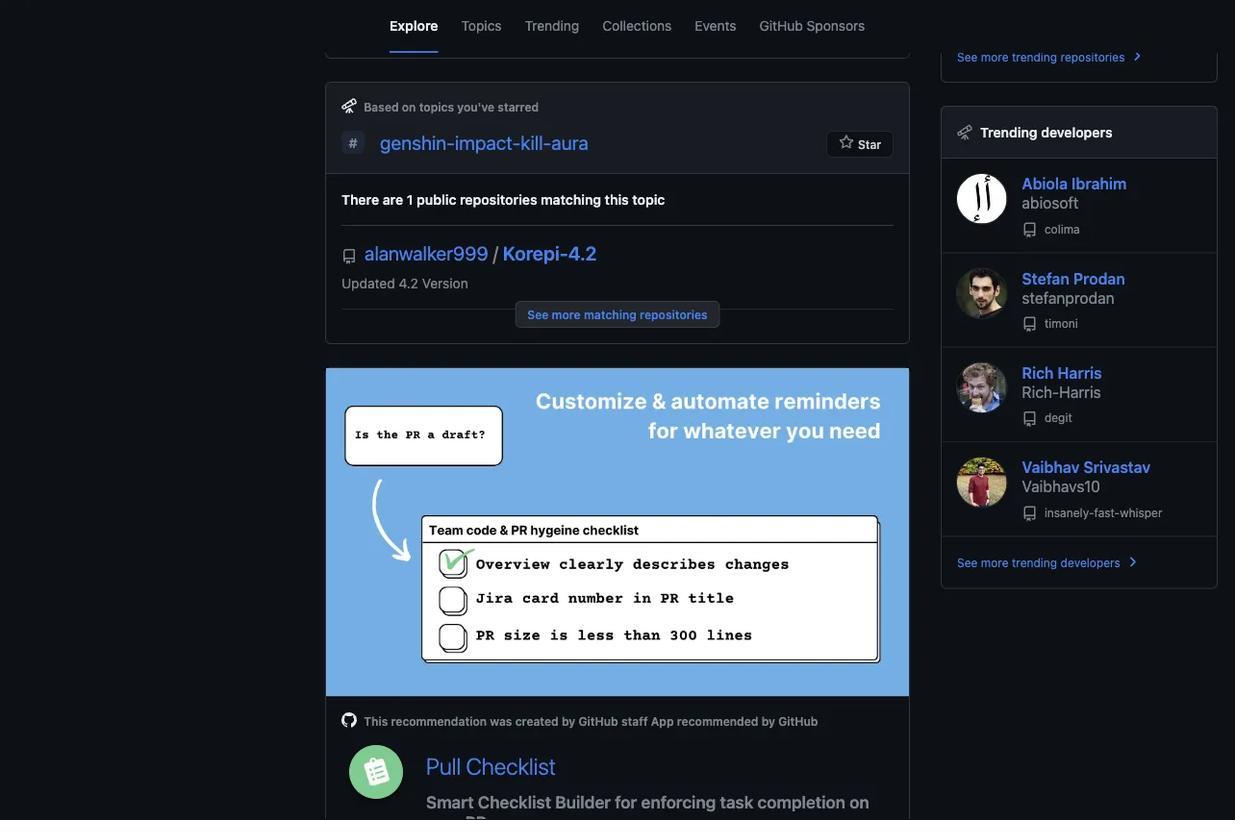 Task type: describe. For each thing, give the bounding box(es) containing it.
repo image for abiola ibrahim abiosoft
[[1022, 223, 1038, 238]]

pull checklist link
[[426, 753, 556, 780]]

the
[[689, 0, 709, 12]]

see for see more trending developers
[[958, 557, 978, 570]]

repo image for rich harris rich-harris
[[1022, 412, 1038, 427]]

checklist for pull
[[466, 753, 556, 780]]

star
[[858, 137, 882, 151]]

vaibhav srivastav link
[[1022, 459, 1151, 477]]

app
[[651, 715, 674, 728]]

fast-
[[1095, 506, 1120, 520]]

completion
[[758, 792, 846, 812]]

rich
[[1022, 364, 1054, 382]]

0 vertical spatial harris
[[1058, 364, 1103, 382]]

staff
[[622, 715, 648, 728]]

developer,
[[750, 0, 815, 12]]

app recommended by github
[[651, 715, 818, 728]]

/
[[493, 242, 498, 265]]

smart checklist builder for enforcing task completion on your prs
[[426, 792, 870, 821]]

abiosoft
[[1022, 194, 1079, 212]]

0 vertical spatial 4.2
[[568, 242, 597, 265]]

chevron right image
[[1125, 555, 1140, 570]]

repositories for see more matching repositories
[[640, 308, 708, 321]]

degit
[[1042, 412, 1073, 425]]

abiola
[[1022, 175, 1068, 193]]

smart
[[426, 792, 474, 812]]

stefanprodan
[[1022, 289, 1115, 307]]

for inside join senior developer advocate christina warren for all the latest developer, open source, and github news.
[[650, 0, 668, 12]]

rich harris link
[[1022, 364, 1103, 382]]

stefan prodan stefanprodan
[[1022, 269, 1126, 307]]

0 vertical spatial on
[[402, 100, 416, 113]]

genshin-
[[380, 131, 455, 154]]

and
[[391, 16, 414, 32]]

are
[[383, 191, 403, 207]]

rich harris rich-harris
[[1022, 364, 1103, 401]]

topics
[[419, 100, 454, 113]]

topics
[[461, 17, 502, 33]]

insanely-fast-whisper link
[[1022, 506, 1163, 522]]

1
[[407, 191, 413, 207]]

explore link
[[390, 0, 438, 53]]

@vaibhavs10 image
[[958, 458, 1007, 508]]

you've
[[457, 100, 495, 113]]

trending for repositories
[[1012, 50, 1058, 64]]

see more matching repositories
[[528, 308, 708, 321]]

insanely-
[[1045, 506, 1095, 520]]

abiola ibrahim abiosoft
[[1022, 175, 1127, 212]]

repo image for stefan prodan stefanprodan
[[1022, 317, 1038, 333]]

builder
[[556, 792, 611, 812]]

pull checklist image
[[361, 758, 391, 787]]

trending for trending
[[525, 17, 580, 33]]

senior
[[371, 0, 411, 12]]

vaibhav srivastav vaibhavs10
[[1022, 459, 1151, 496]]

explore
[[390, 17, 438, 33]]

topics link
[[461, 0, 502, 53]]

your
[[426, 813, 461, 821]]

@abiosoft image
[[958, 174, 1007, 224]]

colima
[[1042, 222, 1080, 236]]

matching inside see more matching repositories link
[[584, 308, 637, 321]]

github right recommended
[[779, 715, 818, 728]]

0 vertical spatial developers
[[1041, 124, 1113, 140]]

recommended
[[677, 715, 759, 728]]

this recommendation was created by github staff
[[361, 715, 651, 728]]

vaibhav
[[1022, 459, 1080, 477]]

was
[[490, 715, 512, 728]]

warren
[[602, 0, 647, 12]]

repo image for vaibhav srivastav vaibhavs10
[[1022, 507, 1038, 522]]

more for see more matching repositories
[[552, 308, 581, 321]]

insanely-fast-whisper
[[1042, 506, 1163, 520]]

see for see more trending repositories
[[958, 50, 978, 64]]

aura
[[552, 131, 589, 154]]

alanwalker999 / korepi-4.2
[[365, 242, 597, 265]]

0 vertical spatial matching
[[541, 191, 602, 207]]

korepi-
[[503, 242, 568, 265]]

stefan prodan link
[[1022, 269, 1126, 288]]

this recommendation was generated by github computers element
[[342, 98, 364, 113]]

stefan
[[1022, 269, 1070, 288]]

developer
[[414, 0, 478, 12]]

@rich harris image
[[958, 363, 1007, 413]]

whisper
[[1120, 506, 1163, 520]]

more for see more trending repositories
[[981, 50, 1009, 64]]

genshin-impact-kill-aura
[[380, 131, 589, 154]]

star button
[[827, 131, 894, 158]]

trending for developers
[[1012, 557, 1058, 570]]

these results are generated by github computers element
[[958, 122, 973, 142]]

these results are generated by github computers image
[[958, 125, 973, 140]]

srivastav
[[1084, 459, 1151, 477]]

updated 4.2 version
[[342, 275, 468, 291]]



Task type: vqa. For each thing, say whether or not it's contained in the screenshot.
'homepage' icon
no



Task type: locate. For each thing, give the bounding box(es) containing it.
harris down rich harris link
[[1060, 383, 1102, 401]]

1 vertical spatial see
[[528, 308, 549, 321]]

2 vertical spatial more
[[981, 557, 1009, 570]]

trending developers link
[[981, 124, 1113, 140]]

@stefanprodan image
[[958, 269, 1007, 318]]

task
[[720, 792, 754, 812]]

recommendation
[[391, 715, 487, 728]]

kill-
[[521, 131, 552, 154]]

for
[[650, 0, 668, 12], [615, 792, 637, 812]]

star image
[[839, 135, 855, 150]]

see more trending repositories
[[958, 50, 1125, 64]]

1 vertical spatial trending
[[1012, 557, 1058, 570]]

1 vertical spatial checklist
[[478, 792, 551, 812]]

alanwalker999
[[365, 242, 489, 265]]

0 horizontal spatial for
[[615, 792, 637, 812]]

0 horizontal spatial on
[[402, 100, 416, 113]]

on right completion
[[850, 792, 870, 812]]

3 repo image from the top
[[1022, 412, 1038, 427]]

repo image left "colima"
[[1022, 223, 1038, 238]]

repo image inside timoni link
[[1022, 317, 1038, 333]]

more up trending developers link
[[981, 50, 1009, 64]]

updated
[[342, 275, 395, 291]]

vaibhavs10
[[1022, 478, 1101, 496]]

2 vertical spatial repositories
[[640, 308, 708, 321]]

1 vertical spatial on
[[850, 792, 870, 812]]

developers up abiola ibrahim link
[[1041, 124, 1113, 140]]

see up these results are generated by github computers element
[[958, 50, 978, 64]]

0 horizontal spatial 4.2
[[399, 275, 419, 291]]

for right builder
[[615, 792, 637, 812]]

repositories inside see more trending repositories link
[[1061, 50, 1125, 64]]

0 vertical spatial for
[[650, 0, 668, 12]]

github left staff
[[579, 715, 619, 728]]

github
[[418, 16, 462, 32], [760, 17, 803, 33], [579, 715, 619, 728], [779, 715, 818, 728]]

1 horizontal spatial repositories
[[640, 308, 708, 321]]

checklist
[[466, 753, 556, 780], [478, 792, 551, 812]]

trending developers
[[981, 124, 1113, 140]]

public
[[417, 191, 457, 207]]

there are 1 public repositories matching this topic
[[342, 191, 665, 207]]

2 trending from the top
[[1012, 557, 1058, 570]]

repo image left timoni on the top right
[[1022, 317, 1038, 333]]

2 by from the left
[[762, 715, 776, 728]]

github sponsors link
[[760, 0, 866, 53]]

1 horizontal spatial trending
[[981, 124, 1038, 140]]

checklist down this recommendation was created by github staff
[[466, 753, 556, 780]]

pull
[[426, 753, 461, 780]]

by
[[562, 715, 576, 728], [762, 715, 776, 728]]

harris right "rich"
[[1058, 364, 1103, 382]]

collections link
[[603, 0, 672, 53]]

rich-
[[1022, 383, 1060, 401]]

abiola ibrahim link
[[1022, 175, 1127, 193]]

see down korepi-
[[528, 308, 549, 321]]

0 horizontal spatial trending
[[525, 17, 580, 33]]

repo image
[[1022, 223, 1038, 238], [1022, 317, 1038, 333], [1022, 412, 1038, 427], [1022, 507, 1038, 522]]

prodan
[[1074, 269, 1126, 288]]

repo image inside colima link
[[1022, 223, 1038, 238]]

starred
[[498, 100, 539, 113]]

1 vertical spatial 4.2
[[399, 275, 419, 291]]

repo image left degit in the bottom right of the page
[[1022, 412, 1038, 427]]

1 by from the left
[[562, 715, 576, 728]]

repo image
[[342, 249, 357, 265]]

sponsors
[[807, 17, 866, 33]]

1 vertical spatial harris
[[1060, 383, 1102, 401]]

this recommendation was generated by github computers image
[[342, 98, 357, 113]]

1 vertical spatial repositories
[[460, 191, 538, 207]]

repositories for see more trending repositories
[[1061, 50, 1125, 64]]

see inside see more trending repositories link
[[958, 50, 978, 64]]

see down @vaibhavs10 image
[[958, 557, 978, 570]]

see for see more matching repositories
[[528, 308, 549, 321]]

0 vertical spatial trending
[[1012, 50, 1058, 64]]

timoni link
[[1022, 317, 1079, 333]]

events link
[[695, 0, 737, 53]]

1 repo image from the top
[[1022, 223, 1038, 238]]

see inside the see more trending developers link
[[958, 557, 978, 570]]

0 vertical spatial see
[[958, 50, 978, 64]]

0 vertical spatial more
[[981, 50, 1009, 64]]

matching down korepi-4.2 link
[[584, 308, 637, 321]]

events
[[695, 17, 737, 33]]

1 horizontal spatial on
[[850, 792, 870, 812]]

on left topics
[[402, 100, 416, 113]]

4 repo image from the top
[[1022, 507, 1038, 522]]

github down the developer
[[418, 16, 462, 32]]

more
[[981, 50, 1009, 64], [552, 308, 581, 321], [981, 557, 1009, 570]]

1 vertical spatial more
[[552, 308, 581, 321]]

ibrahim
[[1072, 175, 1127, 193]]

join
[[342, 0, 367, 12]]

trending right "these results are generated by github computers" icon
[[981, 124, 1038, 140]]

4.2 down alanwalker999
[[399, 275, 419, 291]]

0 horizontal spatial repositories
[[460, 191, 538, 207]]

korepi-4.2 link
[[503, 242, 597, 265]]

developers left chevron right image
[[1061, 557, 1121, 570]]

chevron right image
[[1129, 48, 1145, 64]]

matching
[[541, 191, 602, 207], [584, 308, 637, 321]]

this
[[364, 715, 388, 728]]

see inside see more matching repositories link
[[528, 308, 549, 321]]

trending
[[1012, 50, 1058, 64], [1012, 557, 1058, 570]]

see more trending developers
[[958, 557, 1121, 570]]

latest
[[712, 0, 747, 12]]

2 repo image from the top
[[1022, 317, 1038, 333]]

matching left this
[[541, 191, 602, 207]]

1 horizontal spatial for
[[650, 0, 668, 12]]

based on topics you've starred
[[364, 100, 539, 113]]

degit link
[[1022, 412, 1073, 427]]

pull checklist
[[426, 753, 556, 780]]

impact-
[[455, 131, 521, 154]]

1 trending from the top
[[1012, 50, 1058, 64]]

github down developer, on the top right of page
[[760, 17, 803, 33]]

collections
[[603, 17, 672, 33]]

on inside smart checklist builder for enforcing task completion on your prs
[[850, 792, 870, 812]]

1 vertical spatial for
[[615, 792, 637, 812]]

github sponsors
[[760, 17, 866, 33]]

topic
[[633, 191, 665, 207]]

#
[[349, 135, 358, 151]]

this
[[605, 191, 629, 207]]

see more trending developers link
[[958, 555, 1140, 570]]

repositories inside see more matching repositories link
[[640, 308, 708, 321]]

more for see more trending developers
[[981, 557, 1009, 570]]

repo image left insanely-
[[1022, 507, 1038, 522]]

0 vertical spatial checklist
[[466, 753, 556, 780]]

1 vertical spatial developers
[[1061, 557, 1121, 570]]

1 vertical spatial trending
[[981, 124, 1038, 140]]

timoni
[[1042, 317, 1079, 330]]

for inside smart checklist builder for enforcing task completion on your prs
[[615, 792, 637, 812]]

there
[[342, 191, 379, 207]]

0 vertical spatial repositories
[[1061, 50, 1125, 64]]

for left all
[[650, 0, 668, 12]]

genshin-impact-kill-aura link
[[380, 131, 589, 154]]

repo image inside degit link
[[1022, 412, 1038, 427]]

0 vertical spatial trending
[[525, 17, 580, 33]]

4.2 up see more matching repositories at the top
[[568, 242, 597, 265]]

github inside join senior developer advocate christina warren for all the latest developer, open source, and github news.
[[418, 16, 462, 32]]

trending down the christina
[[525, 17, 580, 33]]

created
[[515, 715, 559, 728]]

trending link
[[525, 0, 580, 53]]

1 horizontal spatial by
[[762, 715, 776, 728]]

checklist for smart
[[478, 792, 551, 812]]

trending up trending developers
[[1012, 50, 1058, 64]]

checklist up prs
[[478, 792, 551, 812]]

prs
[[466, 813, 496, 821]]

repositories
[[1061, 50, 1125, 64], [460, 191, 538, 207], [640, 308, 708, 321]]

open
[[819, 0, 850, 12]]

trending
[[525, 17, 580, 33], [981, 124, 1038, 140]]

trending for trending developers
[[981, 124, 1038, 140]]

checklist inside smart checklist builder for enforcing task completion on your prs
[[478, 792, 551, 812]]

join senior developer advocate christina warren for all the latest developer, open source, and github news.
[[342, 0, 850, 32]]

more down @vaibhavs10 image
[[981, 557, 1009, 570]]

1 vertical spatial matching
[[584, 308, 637, 321]]

see more matching repositories link
[[515, 301, 721, 328]]

all
[[671, 0, 685, 12]]

repo image inside insanely-fast-whisper link
[[1022, 507, 1038, 522]]

4.2
[[568, 242, 597, 265], [399, 275, 419, 291]]

mark github image
[[342, 713, 357, 728]]

1 horizontal spatial 4.2
[[568, 242, 597, 265]]

source,
[[342, 16, 388, 32]]

trending down insanely-
[[1012, 557, 1058, 570]]

christina
[[543, 0, 598, 12]]

2 horizontal spatial repositories
[[1061, 50, 1125, 64]]

news.
[[465, 16, 501, 32]]

by right recommended
[[762, 715, 776, 728]]

colima link
[[1022, 222, 1080, 238]]

more down korepi-4.2 link
[[552, 308, 581, 321]]

based
[[364, 100, 399, 113]]

see more trending repositories link
[[958, 48, 1145, 64]]

developers
[[1041, 124, 1113, 140], [1061, 557, 1121, 570]]

advocate
[[481, 0, 540, 12]]

0 horizontal spatial by
[[562, 715, 576, 728]]

2 vertical spatial see
[[958, 557, 978, 570]]

by right created
[[562, 715, 576, 728]]



